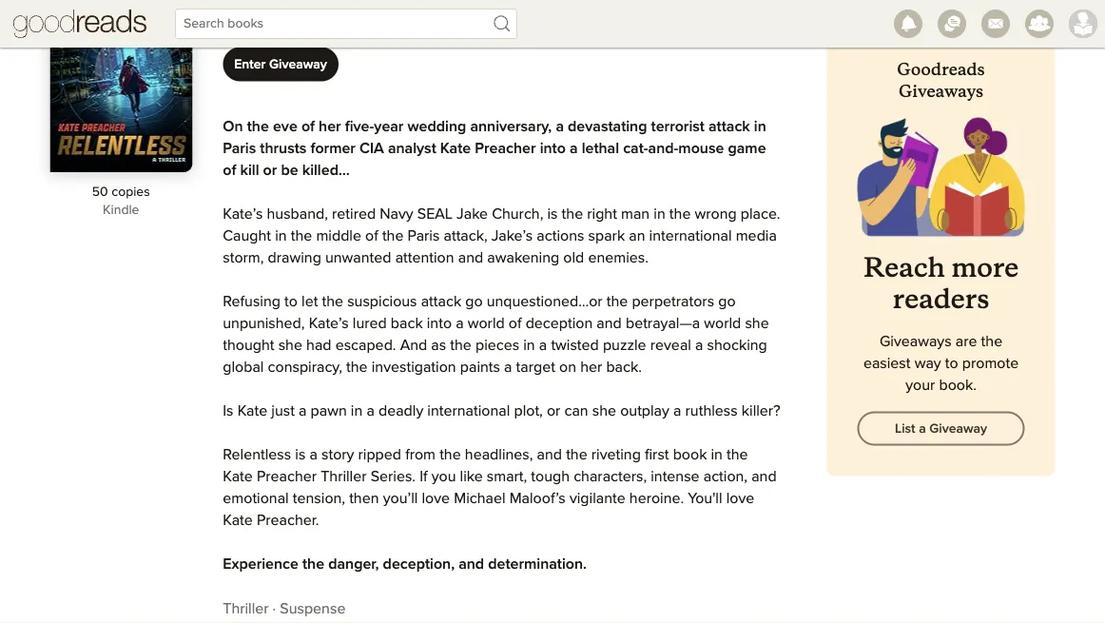 Task type: locate. For each thing, give the bounding box(es) containing it.
1 horizontal spatial love
[[727, 491, 755, 507]]

1 vertical spatial kate's
[[309, 316, 349, 332]]

0 vertical spatial giveaway
[[269, 58, 327, 71]]

2 dec from the left
[[279, 6, 306, 21]]

experience the danger, deception, and determination.
[[223, 557, 587, 572]]

of up unwanted
[[365, 229, 378, 244]]

0 horizontal spatial dec
[[227, 6, 254, 21]]

0 vertical spatial she
[[745, 316, 770, 332]]

let
[[302, 295, 318, 310]]

dec right -
[[279, 6, 306, 21]]

in up target
[[524, 338, 535, 354]]

awakening
[[487, 251, 560, 266]]

a left deadly
[[367, 404, 375, 419]]

she right can
[[593, 404, 617, 419]]

1 vertical spatial or
[[547, 404, 561, 419]]

a left story
[[310, 448, 318, 463]]

to
[[285, 295, 298, 310], [946, 357, 959, 372]]

conspiracy,
[[268, 360, 343, 375]]

the
[[247, 119, 269, 135], [562, 207, 583, 222], [670, 207, 691, 222], [291, 229, 312, 244], [382, 229, 404, 244], [322, 295, 344, 310], [607, 295, 628, 310], [982, 335, 1003, 350], [450, 338, 472, 354], [346, 360, 368, 375], [440, 448, 461, 463], [566, 448, 588, 463], [727, 448, 749, 463], [303, 557, 325, 572]]

is left story
[[295, 448, 306, 463]]

of up "pieces"
[[509, 316, 522, 332]]

determination.
[[488, 557, 587, 572]]

she up "conspiracy,"
[[278, 338, 303, 354]]

story
[[322, 448, 354, 463]]

is
[[548, 207, 558, 222], [295, 448, 306, 463]]

into down anniversary,
[[540, 141, 566, 157]]

an
[[629, 229, 646, 244]]

and down attack,
[[458, 251, 484, 266]]

0 vertical spatial thriller
[[321, 470, 367, 485]]

kate's up caught
[[223, 207, 263, 222]]

is up actions
[[548, 207, 558, 222]]

navy
[[380, 207, 414, 222]]

1 horizontal spatial she
[[593, 404, 617, 419]]

0 horizontal spatial or
[[263, 163, 277, 178]]

characters,
[[574, 470, 647, 485]]

action,
[[704, 470, 748, 485]]

0 horizontal spatial her
[[319, 119, 341, 135]]

go up "pieces"
[[466, 295, 483, 310]]

kate's up had
[[309, 316, 349, 332]]

anniversary,
[[470, 119, 552, 135]]

1 vertical spatial giveaways
[[880, 335, 952, 350]]

goodreads giveaways
[[898, 59, 986, 102]]

giveaways inside giveaways are the easiest way to promote your book.
[[880, 335, 952, 350]]

0 horizontal spatial to
[[285, 295, 298, 310]]

game
[[728, 141, 767, 157]]

actions
[[537, 229, 585, 244]]

dec
[[227, 6, 254, 21], [279, 6, 306, 21]]

paris up attention
[[408, 229, 440, 244]]

intense
[[651, 470, 700, 485]]

book
[[673, 448, 707, 463]]

kate
[[440, 141, 471, 157], [238, 404, 268, 419], [223, 470, 253, 485], [223, 513, 253, 529]]

1 vertical spatial international
[[428, 404, 510, 419]]

unquestioned…or
[[487, 295, 603, 310]]

thriller down experience
[[223, 602, 269, 617]]

five-
[[345, 119, 374, 135]]

2 vertical spatial she
[[593, 404, 617, 419]]

-
[[270, 6, 275, 21]]

the right as on the left of page
[[450, 338, 472, 354]]

0 vertical spatial kate's
[[223, 207, 263, 222]]

of left the kill
[[223, 163, 236, 178]]

in up action,
[[711, 448, 723, 463]]

1 vertical spatial her
[[581, 360, 603, 375]]

in up game
[[754, 119, 767, 135]]

lured
[[353, 316, 387, 332]]

world up shocking in the right of the page
[[704, 316, 742, 332]]

is inside kate's husband, retired navy seal jake church, is the right man in the wrong place. caught in the middle of the paris attack, jake's actions spark an international media storm, drawing unwanted attention and awakening old enemies.
[[548, 207, 558, 222]]

kate down 'emotional'
[[223, 513, 253, 529]]

None search field
[[160, 9, 533, 39]]

only
[[444, 6, 472, 21]]

and up puzzle
[[597, 316, 622, 332]]

0 vertical spatial international
[[650, 229, 732, 244]]

can
[[565, 404, 589, 419]]

thriller inside relentless is a story ripped from the headlines, and the riveting first book in the kate preacher thriller series. if you like smart, tough characters, intense action, and emotional tension, then you'll love michael maloof's vigilante heroine. you'll love kate preacher.
[[321, 470, 367, 485]]

1 horizontal spatial go
[[719, 295, 736, 310]]

way
[[915, 357, 942, 372]]

and right deception,
[[459, 557, 484, 572]]

kate inside on the eve of her five-year wedding anniversary, a devastating terrorist attack in paris thrusts former cia analyst kate preacher into a lethal cat-and-mouse game of kill or be killed…
[[440, 141, 471, 157]]

profile image for bob builder. image
[[1070, 10, 1098, 38]]

international down wrong
[[650, 229, 732, 244]]

giveaways inside the goodreads giveaways
[[899, 81, 984, 102]]

headlines,
[[465, 448, 533, 463]]

preacher inside relentless is a story ripped from the headlines, and the riveting first book in the kate preacher thriller series. if you like smart, tough characters, intense action, and emotional tension, then you'll love michael maloof's vigilante heroine. you'll love kate preacher.
[[257, 470, 317, 485]]

0 horizontal spatial giveaway
[[269, 58, 327, 71]]

like
[[460, 470, 483, 485]]

wedding
[[408, 119, 467, 135]]

1 vertical spatial paris
[[408, 229, 440, 244]]

into up as on the left of page
[[427, 316, 452, 332]]

world up "pieces"
[[468, 316, 505, 332]]

ruthless
[[686, 404, 738, 419]]

attack inside on the eve of her five-year wedding anniversary, a devastating terrorist attack in paris thrusts former cia analyst kate preacher into a lethal cat-and-mouse game of kill or be killed…
[[709, 119, 751, 135]]

husband,
[[267, 207, 328, 222]]

0 vertical spatial into
[[540, 141, 566, 157]]

50
[[92, 186, 108, 199]]

in right pawn
[[351, 404, 363, 419]]

1 horizontal spatial into
[[540, 141, 566, 157]]

a up paints
[[456, 316, 464, 332]]

1 horizontal spatial kate's
[[309, 316, 349, 332]]

storm,
[[223, 251, 264, 266]]

and
[[458, 251, 484, 266], [597, 316, 622, 332], [537, 448, 562, 463], [752, 470, 777, 485], [459, 557, 484, 572]]

mouse
[[679, 141, 724, 157]]

to left let
[[285, 295, 298, 310]]

1 horizontal spatial international
[[650, 229, 732, 244]]

0 vertical spatial giveaways
[[899, 81, 984, 102]]

love down the you
[[422, 491, 450, 507]]

in right man
[[654, 207, 666, 222]]

in inside on the eve of her five-year wedding anniversary, a devastating terrorist attack in paris thrusts former cia analyst kate preacher into a lethal cat-and-mouse game of kill or be killed…
[[754, 119, 767, 135]]

0 vertical spatial preacher
[[475, 141, 536, 157]]

a right outplay
[[674, 404, 682, 419]]

pawn
[[311, 404, 347, 419]]

2 horizontal spatial she
[[745, 316, 770, 332]]

you
[[432, 470, 456, 485]]

heroine.
[[630, 491, 684, 507]]

in inside relentless is a story ripped from the headlines, and the riveting first book in the kate preacher thriller series. if you like smart, tough characters, intense action, and emotional tension, then you'll love michael maloof's vigilante heroine. you'll love kate preacher.
[[711, 448, 723, 463]]

1 horizontal spatial attack
[[709, 119, 751, 135]]

right
[[587, 207, 617, 222]]

giveaway right enter
[[269, 58, 327, 71]]

jake's
[[492, 229, 533, 244]]

0 vertical spatial attack
[[709, 119, 751, 135]]

home
[[331, 14, 371, 33]]

unwanted
[[325, 251, 392, 266]]

attack up the back
[[421, 295, 462, 310]]

to up book.
[[946, 357, 959, 372]]

1 horizontal spatial paris
[[408, 229, 440, 244]]

a right reveal
[[696, 338, 704, 354]]

tension,
[[293, 491, 345, 507]]

her
[[319, 119, 341, 135], [581, 360, 603, 375]]

paris down on
[[223, 141, 256, 157]]

0 vertical spatial or
[[263, 163, 277, 178]]

more
[[952, 251, 1019, 285]]

thriller down story
[[321, 470, 367, 485]]

the right on
[[247, 119, 269, 135]]

is inside relentless is a story ripped from the headlines, and the riveting first book in the kate preacher thriller series. if you like smart, tough characters, intense action, and emotional tension, then you'll love michael maloof's vigilante heroine. you'll love kate preacher.
[[295, 448, 306, 463]]

1 horizontal spatial dec
[[279, 6, 306, 21]]

thriller
[[321, 470, 367, 485], [223, 602, 269, 617]]

cia
[[360, 141, 384, 157]]

attack inside the refusing to let the suspicious attack go unquestioned…or the perpetrators go unpunished, kate's lured back into a world of deception and betrayal—a world she thought she had escaped. and as the pieces in a twisted puzzle reveal a shocking global conspiracy, the investigation paints a target on her back.
[[421, 295, 462, 310]]

kate down wedding
[[440, 141, 471, 157]]

1 world from the left
[[468, 316, 505, 332]]

giveaways
[[899, 81, 984, 102], [880, 335, 952, 350]]

reach more readers
[[864, 251, 1019, 316]]

giveaways up way
[[880, 335, 952, 350]]

the up the promote
[[982, 335, 1003, 350]]

reveal
[[651, 338, 692, 354]]

attack up game
[[709, 119, 751, 135]]

the up tough
[[566, 448, 588, 463]]

she up shocking in the right of the page
[[745, 316, 770, 332]]

and up tough
[[537, 448, 562, 463]]

middle
[[316, 229, 362, 244]]

1 horizontal spatial preacher
[[475, 141, 536, 157]]

1 horizontal spatial to
[[946, 357, 959, 372]]

1 love from the left
[[422, 491, 450, 507]]

0 horizontal spatial world
[[468, 316, 505, 332]]

0 horizontal spatial into
[[427, 316, 452, 332]]

giveaway down book.
[[930, 423, 988, 436]]

paris
[[223, 141, 256, 157], [408, 229, 440, 244]]

go up shocking in the right of the page
[[719, 295, 736, 310]]

1 vertical spatial preacher
[[257, 470, 317, 485]]

suspicious
[[347, 295, 417, 310]]

a right list
[[919, 423, 927, 436]]

1 vertical spatial to
[[946, 357, 959, 372]]

book cover image
[[50, 0, 192, 173]]

0 vertical spatial is
[[548, 207, 558, 222]]

list a giveaway
[[895, 423, 988, 436]]

0 horizontal spatial paris
[[223, 141, 256, 157]]

preacher down anniversary,
[[475, 141, 536, 157]]

1 vertical spatial into
[[427, 316, 452, 332]]

0 horizontal spatial love
[[422, 491, 450, 507]]

of inside the refusing to let the suspicious attack go unquestioned…or the perpetrators go unpunished, kate's lured back into a world of deception and betrayal—a world she thought she had escaped. and as the pieces in a twisted puzzle reveal a shocking global conspiracy, the investigation paints a target on her back.
[[509, 316, 522, 332]]

a inside list a giveaway link
[[919, 423, 927, 436]]

preacher.
[[257, 513, 319, 529]]

on the eve of her five-year wedding anniversary, a devastating terrorist attack in paris thrusts former cia analyst kate preacher into a lethal cat-and-mouse game of kill or be killed…
[[223, 119, 767, 178]]

kate right is
[[238, 404, 268, 419]]

giveaways down the goodreads
[[899, 81, 984, 102]]

1 vertical spatial she
[[278, 338, 303, 354]]

killed…
[[302, 163, 350, 178]]

a left the devastating
[[556, 119, 564, 135]]

and right action,
[[752, 470, 777, 485]]

her right "on"
[[581, 360, 603, 375]]

reach
[[864, 251, 946, 285]]

1 horizontal spatial world
[[704, 316, 742, 332]]

the inside on the eve of her five-year wedding anniversary, a devastating terrorist attack in paris thrusts former cia analyst kate preacher into a lethal cat-and-mouse game of kill or be killed…
[[247, 119, 269, 135]]

the down husband,
[[291, 229, 312, 244]]

on
[[560, 360, 577, 375]]

0 horizontal spatial preacher
[[257, 470, 317, 485]]

0 vertical spatial paris
[[223, 141, 256, 157]]

0 horizontal spatial is
[[295, 448, 306, 463]]

1 horizontal spatial thriller
[[321, 470, 367, 485]]

1 horizontal spatial giveaway
[[930, 423, 988, 436]]

0 vertical spatial her
[[319, 119, 341, 135]]

her up former
[[319, 119, 341, 135]]

1 vertical spatial thriller
[[223, 602, 269, 617]]

first
[[645, 448, 669, 463]]

or left can
[[547, 404, 561, 419]]

tough
[[531, 470, 570, 485]]

target
[[516, 360, 556, 375]]

international down paints
[[428, 404, 510, 419]]

1 vertical spatial is
[[295, 448, 306, 463]]

preacher inside on the eve of her five-year wedding anniversary, a devastating terrorist attack in paris thrusts former cia analyst kate preacher into a lethal cat-and-mouse game of kill or be killed…
[[475, 141, 536, 157]]

place.
[[741, 207, 781, 222]]

1 horizontal spatial is
[[548, 207, 558, 222]]

the down the escaped.
[[346, 360, 368, 375]]

be
[[281, 163, 298, 178]]

preacher
[[475, 141, 536, 157], [257, 470, 317, 485]]

home image
[[13, 0, 147, 48]]

0 horizontal spatial kate's
[[223, 207, 263, 222]]

twisted
[[551, 338, 599, 354]]

just
[[271, 404, 295, 419]]

1 horizontal spatial or
[[547, 404, 561, 419]]

0 horizontal spatial go
[[466, 295, 483, 310]]

paints
[[460, 360, 500, 375]]

pieces
[[476, 338, 520, 354]]

0 horizontal spatial attack
[[421, 295, 462, 310]]

667
[[334, 6, 360, 21]]

thrusts
[[260, 141, 307, 157]]

on
[[223, 119, 243, 135]]

love down action,
[[727, 491, 755, 507]]

enemies.
[[588, 251, 649, 266]]

1 horizontal spatial her
[[581, 360, 603, 375]]

0 vertical spatial to
[[285, 295, 298, 310]]

the left wrong
[[670, 207, 691, 222]]

dec left 5
[[227, 6, 254, 21]]

preacher down relentless
[[257, 470, 317, 485]]

the up the you
[[440, 448, 461, 463]]

1 vertical spatial attack
[[421, 295, 462, 310]]

the up action,
[[727, 448, 749, 463]]

her inside on the eve of her five-year wedding anniversary, a devastating terrorist attack in paris thrusts former cia analyst kate preacher into a lethal cat-and-mouse game of kill or be killed…
[[319, 119, 341, 135]]

or left be
[[263, 163, 277, 178]]



Task type: vqa. For each thing, say whether or not it's contained in the screenshot.
Series.
yes



Task type: describe. For each thing, give the bounding box(es) containing it.
0 horizontal spatial international
[[428, 404, 510, 419]]

if
[[420, 470, 428, 485]]

kill
[[240, 163, 259, 178]]

into inside on the eve of her five-year wedding anniversary, a devastating terrorist attack in paris thrusts former cia analyst kate preacher into a lethal cat-and-mouse game of kill or be killed…
[[540, 141, 566, 157]]

in inside the refusing to let the suspicious attack go unquestioned…or the perpetrators go unpunished, kate's lured back into a world of deception and betrayal—a world she thought she had escaped. and as the pieces in a twisted puzzle reveal a shocking global conspiracy, the investigation paints a target on her back.
[[524, 338, 535, 354]]

a down "pieces"
[[504, 360, 512, 375]]

home link
[[300, 0, 402, 48]]

in up drawing
[[275, 229, 287, 244]]

0 horizontal spatial she
[[278, 338, 303, 354]]

the up actions
[[562, 207, 583, 222]]

church,
[[492, 207, 544, 222]]

michael
[[454, 491, 506, 507]]

of inside kate's husband, retired navy seal jake church, is the right man in the wrong place. caught in the middle of the paris attack, jake's actions spark an international media storm, drawing unwanted attention and awakening old enemies.
[[365, 229, 378, 244]]

0 horizontal spatial thriller
[[223, 602, 269, 617]]

kate's husband, retired navy seal jake church, is the right man in the wrong place. caught in the middle of the paris attack, jake's actions spark an international media storm, drawing unwanted attention and awakening old enemies.
[[223, 207, 781, 266]]

from
[[405, 448, 436, 463]]

unpunished,
[[223, 316, 305, 332]]

Search by book title or ISBN text field
[[175, 9, 518, 39]]

you'll
[[688, 491, 723, 507]]

a inside relentless is a story ripped from the headlines, and the riveting first book in the kate preacher thriller series. if you like smart, tough characters, intense action, and emotional tension, then you'll love michael maloof's vigilante heroine. you'll love kate preacher.
[[310, 448, 318, 463]]

copies
[[112, 186, 150, 199]]

plot,
[[514, 404, 543, 419]]

the left "danger," in the bottom left of the page
[[303, 557, 325, 572]]

1 dec from the left
[[227, 6, 254, 21]]

kate's inside the refusing to let the suspicious attack go unquestioned…or the perpetrators go unpunished, kate's lured back into a world of deception and betrayal—a world she thought she had escaped. and as the pieces in a twisted puzzle reveal a shocking global conspiracy, the investigation paints a target on her back.
[[309, 316, 349, 332]]

the right let
[[322, 295, 344, 310]]

emotional
[[223, 491, 289, 507]]

5
[[257, 6, 266, 21]]

your
[[906, 378, 936, 394]]

easiest
[[864, 357, 911, 372]]

1 go from the left
[[466, 295, 483, 310]]

1 vertical spatial giveaway
[[930, 423, 988, 436]]

my books
[[432, 14, 499, 33]]

then
[[349, 491, 379, 507]]

2 world from the left
[[704, 316, 742, 332]]

vigilante
[[570, 491, 626, 507]]

puzzle
[[603, 338, 647, 354]]

deadly
[[379, 404, 424, 419]]

deception
[[526, 316, 593, 332]]

paris inside kate's husband, retired navy seal jake church, is the right man in the wrong place. caught in the middle of the paris attack, jake's actions spark an international media storm, drawing unwanted attention and awakening old enemies.
[[408, 229, 440, 244]]

caught
[[223, 229, 271, 244]]

escaped.
[[336, 338, 396, 354]]

drawing
[[268, 251, 321, 266]]

into inside the refusing to let the suspicious attack go unquestioned…or the perpetrators go unpunished, kate's lured back into a world of deception and betrayal—a world she thought she had escaped. and as the pieces in a twisted puzzle reveal a shocking global conspiracy, the investigation paints a target on her back.
[[427, 316, 452, 332]]

danger,
[[329, 557, 379, 572]]

a right just on the bottom left
[[299, 404, 307, 419]]

two people reading image
[[858, 118, 1025, 237]]

dec 5 - dec 17
[[227, 6, 323, 21]]

smart,
[[487, 470, 527, 485]]

spark
[[589, 229, 625, 244]]

year
[[374, 119, 404, 135]]

analyst
[[388, 141, 437, 157]]

are
[[956, 335, 978, 350]]

relentless is a story ripped from the headlines, and the riveting first book in the kate preacher thriller series. if you like smart, tough characters, intense action, and emotional tension, then you'll love michael maloof's vigilante heroine. you'll love kate preacher.
[[223, 448, 777, 529]]

and-
[[649, 141, 679, 157]]

of right the eve
[[302, 119, 315, 135]]

thought
[[223, 338, 275, 354]]

experience
[[223, 557, 299, 572]]

refusing
[[223, 295, 281, 310]]

is kate just a pawn in a deadly international plot, or can she outplay a ruthless killer?
[[223, 404, 781, 419]]

to inside giveaways are the easiest way to promote your book.
[[946, 357, 959, 372]]

back
[[391, 316, 423, 332]]

a up target
[[539, 338, 547, 354]]

and
[[400, 338, 427, 354]]

giveaways are the easiest way to promote your book.
[[864, 335, 1019, 394]]

seal
[[418, 207, 453, 222]]

enter giveaway
[[234, 58, 327, 71]]

deception,
[[383, 557, 455, 572]]

and inside the refusing to let the suspicious attack go unquestioned…or the perpetrators go unpunished, kate's lured back into a world of deception and betrayal—a world she thought she had escaped. and as the pieces in a twisted puzzle reveal a shocking global conspiracy, the investigation paints a target on her back.
[[597, 316, 622, 332]]

eve
[[273, 119, 298, 135]]

old
[[564, 251, 585, 266]]

riveting
[[592, 448, 641, 463]]

international inside kate's husband, retired navy seal jake church, is the right man in the wrong place. caught in the middle of the paris attack, jake's actions spark an international media storm, drawing unwanted attention and awakening old enemies.
[[650, 229, 732, 244]]

suspense
[[280, 602, 346, 617]]

attack,
[[444, 229, 488, 244]]

her inside the refusing to let the suspicious attack go unquestioned…or the perpetrators go unpunished, kate's lured back into a world of deception and betrayal—a world she thought she had escaped. and as the pieces in a twisted puzzle reveal a shocking global conspiracy, the investigation paints a target on her back.
[[581, 360, 603, 375]]

perpetrators
[[632, 295, 715, 310]]

the down navy
[[382, 229, 404, 244]]

to inside the refusing to let the suspicious attack go unquestioned…or the perpetrators go unpunished, kate's lured back into a world of deception and betrayal—a world she thought she had escaped. and as the pieces in a twisted puzzle reveal a shocking global conspiracy, the investigation paints a target on her back.
[[285, 295, 298, 310]]

kate's inside kate's husband, retired navy seal jake church, is the right man in the wrong place. caught in the middle of the paris attack, jake's actions spark an international media storm, drawing unwanted attention and awakening old enemies.
[[223, 207, 263, 222]]

my books link
[[402, 0, 529, 48]]

books
[[457, 14, 499, 33]]

you'll
[[383, 491, 418, 507]]

goodreads
[[898, 59, 986, 80]]

relentless
[[223, 448, 291, 463]]

or inside on the eve of her five-year wedding anniversary, a devastating terrorist attack in paris thrusts former cia analyst kate preacher into a lethal cat-and-mouse game of kill or be killed…
[[263, 163, 277, 178]]

kate up 'emotional'
[[223, 470, 253, 485]]

attention
[[396, 251, 454, 266]]

2 love from the left
[[727, 491, 755, 507]]

paris inside on the eve of her five-year wedding anniversary, a devastating terrorist attack in paris thrusts former cia analyst kate preacher into a lethal cat-and-mouse game of kill or be killed…
[[223, 141, 256, 157]]

investigation
[[372, 360, 456, 375]]

had
[[306, 338, 332, 354]]

global
[[223, 360, 264, 375]]

the down enemies.
[[607, 295, 628, 310]]

maloof's
[[510, 491, 566, 507]]

promote
[[963, 357, 1019, 372]]

the inside giveaways are the easiest way to promote your book.
[[982, 335, 1003, 350]]

enter
[[234, 58, 266, 71]]

jake
[[457, 207, 488, 222]]

us
[[420, 6, 440, 21]]

and inside kate's husband, retired navy seal jake church, is the right man in the wrong place. caught in the middle of the paris attack, jake's actions spark an international media storm, drawing unwanted attention and awakening old enemies.
[[458, 251, 484, 266]]

is
[[223, 404, 234, 419]]

retired
[[332, 207, 376, 222]]

2 go from the left
[[719, 295, 736, 310]]

50 copies kindle
[[92, 186, 150, 217]]

667 entries
[[334, 6, 409, 21]]

a left lethal
[[570, 141, 578, 157]]



